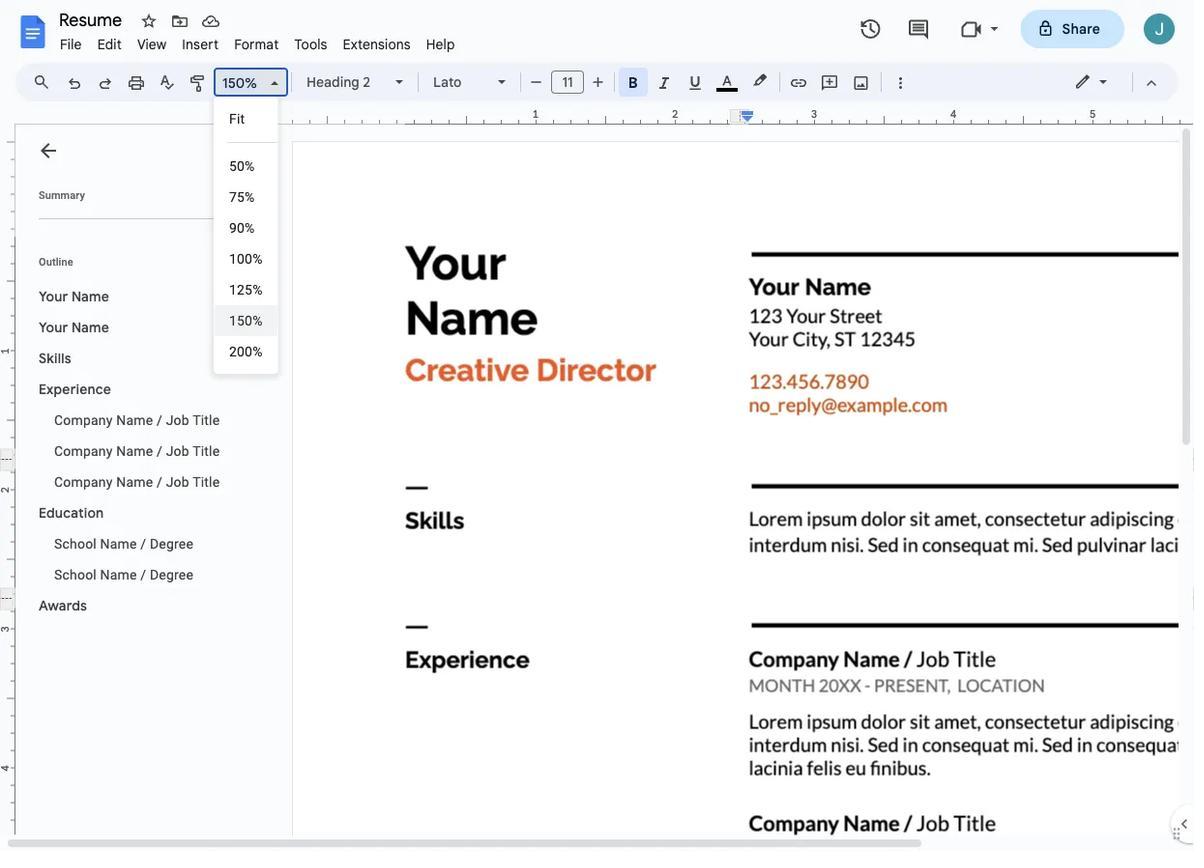 Task type: locate. For each thing, give the bounding box(es) containing it.
1 vertical spatial company
[[54, 443, 113, 459]]

share button
[[1021, 10, 1125, 48]]

1 vertical spatial school name / degree
[[54, 567, 193, 583]]

1 vertical spatial degree
[[150, 567, 193, 583]]

2 vertical spatial company name / job title
[[54, 474, 220, 490]]

/
[[157, 412, 162, 428], [157, 443, 162, 459], [157, 474, 162, 490], [141, 536, 146, 552], [141, 567, 146, 583]]

2 your from the top
[[39, 319, 68, 336]]

1 vertical spatial school
[[54, 567, 97, 583]]

2 vertical spatial company
[[54, 474, 113, 490]]

text color image
[[717, 69, 738, 92]]

heading
[[307, 73, 360, 90]]

1 vertical spatial title
[[193, 443, 220, 459]]

name
[[71, 288, 109, 305], [71, 319, 109, 336], [116, 412, 153, 428], [116, 443, 153, 459], [116, 474, 153, 490], [100, 536, 137, 552], [100, 567, 137, 583]]

1 vertical spatial your
[[39, 319, 68, 336]]

highlight color image
[[749, 69, 771, 92]]

file menu item
[[52, 33, 90, 56]]

heading 2
[[307, 73, 371, 90]]

school name / degree up the awards
[[54, 567, 193, 583]]

3 company name / job title from the top
[[54, 474, 220, 490]]

company name / job title
[[54, 412, 220, 428], [54, 443, 220, 459], [54, 474, 220, 490]]

degree
[[150, 536, 193, 552], [150, 567, 193, 583]]

Star checkbox
[[135, 8, 162, 35]]

1 school from the top
[[54, 536, 97, 552]]

view
[[137, 36, 167, 53]]

school name / degree
[[54, 536, 193, 552], [54, 567, 193, 583]]

2 vertical spatial job
[[166, 474, 189, 490]]

0 vertical spatial title
[[193, 412, 220, 428]]

help
[[426, 36, 455, 53]]

1 vertical spatial your name
[[39, 319, 109, 336]]

title
[[193, 412, 220, 428], [193, 443, 220, 459], [193, 474, 220, 490]]

school up the awards
[[54, 567, 97, 583]]

menu bar
[[52, 25, 463, 57]]

1 vertical spatial company name / job title
[[54, 443, 220, 459]]

None field
[[214, 68, 288, 98]]

2 job from the top
[[166, 443, 189, 459]]

0 vertical spatial school name / degree
[[54, 536, 193, 552]]

your name up skills
[[39, 319, 109, 336]]

2 vertical spatial title
[[193, 474, 220, 490]]

summary heading
[[39, 188, 85, 203]]

format menu item
[[226, 33, 287, 56]]

menu bar banner
[[0, 0, 1194, 852]]

file
[[60, 36, 82, 53]]

format
[[234, 36, 279, 53]]

1 vertical spatial job
[[166, 443, 189, 459]]

school
[[54, 536, 97, 552], [54, 567, 97, 583]]

0 vertical spatial company
[[54, 412, 113, 428]]

150%
[[229, 313, 263, 329]]

menu bar inside 'menu bar' banner
[[52, 25, 463, 57]]

school name / degree down education
[[54, 536, 193, 552]]

your down 'outline'
[[39, 288, 68, 305]]

0 vertical spatial school
[[54, 536, 97, 552]]

document outline element
[[15, 125, 279, 836]]

1 company name / job title from the top
[[54, 412, 220, 428]]

2
[[363, 73, 371, 90]]

0 vertical spatial degree
[[150, 536, 193, 552]]

edit
[[97, 36, 122, 53]]

main toolbar
[[57, 0, 916, 750]]

1 your from the top
[[39, 288, 68, 305]]

0 vertical spatial your name
[[39, 288, 109, 305]]

school down education
[[54, 536, 97, 552]]

0 vertical spatial your
[[39, 288, 68, 305]]

company
[[54, 412, 113, 428], [54, 443, 113, 459], [54, 474, 113, 490]]

menu bar containing file
[[52, 25, 463, 57]]

your
[[39, 288, 68, 305], [39, 319, 68, 336]]

Font size field
[[551, 71, 592, 95]]

0 vertical spatial company name / job title
[[54, 412, 220, 428]]

experience
[[39, 381, 111, 398]]

outline
[[39, 256, 73, 268]]

font list. lato selected. option
[[433, 69, 486, 96]]

3 title from the top
[[193, 474, 220, 490]]

application
[[0, 0, 1194, 852]]

share
[[1062, 20, 1100, 37]]

list box
[[214, 97, 278, 374]]

Menus field
[[24, 69, 67, 96]]

0 vertical spatial job
[[166, 412, 189, 428]]

your name
[[39, 288, 109, 305], [39, 319, 109, 336]]

your up skills
[[39, 319, 68, 336]]

your name down 'outline'
[[39, 288, 109, 305]]

2 company name / job title from the top
[[54, 443, 220, 459]]

job
[[166, 412, 189, 428], [166, 443, 189, 459], [166, 474, 189, 490]]

tools
[[294, 36, 327, 53]]

fit
[[229, 111, 245, 127]]

1 job from the top
[[166, 412, 189, 428]]

skills
[[39, 350, 71, 367]]



Task type: vqa. For each thing, say whether or not it's contained in the screenshot.
eb garamond
no



Task type: describe. For each thing, give the bounding box(es) containing it.
3 job from the top
[[166, 474, 189, 490]]

2 degree from the top
[[150, 567, 193, 583]]

list box containing fit
[[214, 97, 278, 374]]

75%
[[229, 189, 255, 205]]

education
[[39, 505, 104, 522]]

edit menu item
[[90, 33, 129, 56]]

1 company from the top
[[54, 412, 113, 428]]

1 title from the top
[[193, 412, 220, 428]]

1 degree from the top
[[150, 536, 193, 552]]

1 school name / degree from the top
[[54, 536, 193, 552]]

help menu item
[[418, 33, 463, 56]]

view menu item
[[129, 33, 174, 56]]

application containing share
[[0, 0, 1194, 852]]

Rename text field
[[52, 8, 133, 31]]

awards
[[39, 598, 87, 615]]

125%
[[229, 282, 263, 298]]

mode and view toolbar
[[1060, 63, 1167, 102]]

2 school from the top
[[54, 567, 97, 583]]

100%
[[229, 251, 263, 267]]

insert image image
[[851, 69, 873, 96]]

Font size text field
[[552, 71, 583, 94]]

tools menu item
[[287, 33, 335, 56]]

extensions
[[343, 36, 411, 53]]

styles list. heading 2 selected. option
[[307, 69, 384, 96]]

2 school name / degree from the top
[[54, 567, 193, 583]]

extensions menu item
[[335, 33, 418, 56]]

insert
[[182, 36, 219, 53]]

2 company from the top
[[54, 443, 113, 459]]

summary
[[39, 189, 85, 201]]

outline heading
[[15, 254, 279, 281]]

50%
[[229, 158, 255, 174]]

90%
[[229, 220, 255, 236]]

insert menu item
[[174, 33, 226, 56]]

1 your name from the top
[[39, 288, 109, 305]]

2 your name from the top
[[39, 319, 109, 336]]

2 title from the top
[[193, 443, 220, 459]]

lato
[[433, 73, 462, 90]]

200%
[[229, 344, 263, 360]]

3 company from the top
[[54, 474, 113, 490]]

Zoom text field
[[218, 70, 264, 97]]



